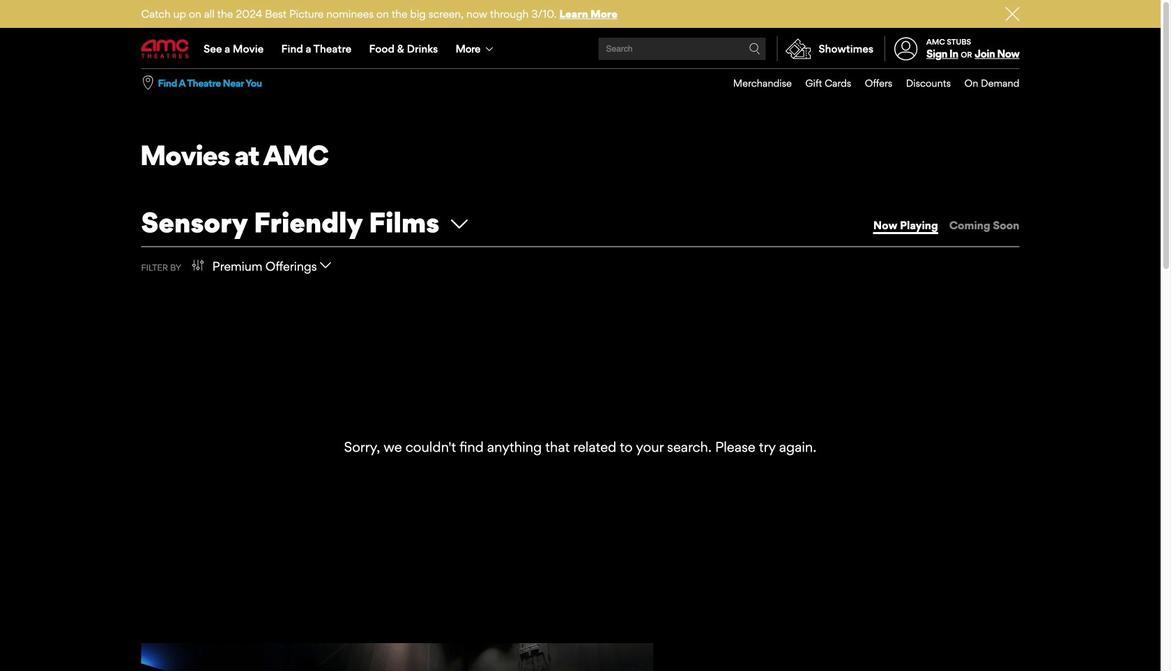 Task type: locate. For each thing, give the bounding box(es) containing it.
3 menu item from the left
[[851, 69, 892, 97]]

4 menu item from the left
[[892, 69, 951, 97]]

movie poster for night swim image
[[320, 649, 484, 671]]

menu item
[[720, 69, 792, 97], [792, 69, 851, 97], [851, 69, 892, 97], [892, 69, 951, 97], [951, 69, 1020, 97]]

sign in or join amc stubs element
[[885, 29, 1020, 68]]

1 vertical spatial menu
[[720, 69, 1020, 97]]

2 menu item from the left
[[792, 69, 851, 97]]

submit search icon image
[[749, 43, 760, 54]]

1 menu item from the left
[[720, 69, 792, 97]]

menu
[[141, 29, 1020, 68], [720, 69, 1020, 97]]

amc logo image
[[141, 39, 190, 58], [141, 39, 190, 58]]

user profile image
[[886, 37, 926, 60]]



Task type: vqa. For each thing, say whether or not it's contained in the screenshot.
just
no



Task type: describe. For each thing, give the bounding box(es) containing it.
movie poster for migration image
[[677, 286, 841, 532]]

showtimes image
[[778, 36, 819, 61]]

5 menu item from the left
[[951, 69, 1020, 97]]

movie poster for demon slayer: kimetsu no yaiba - to the hashira training image
[[141, 649, 306, 671]]

cookie consent banner dialog
[[0, 634, 1161, 671]]

movie poster for madame web image
[[498, 286, 663, 532]]

movie poster for kung fu panda 4 image
[[320, 286, 484, 532]]

search the AMC website text field
[[604, 44, 749, 54]]

0 vertical spatial menu
[[141, 29, 1020, 68]]

movie poster for mean girls image
[[498, 649, 663, 671]]



